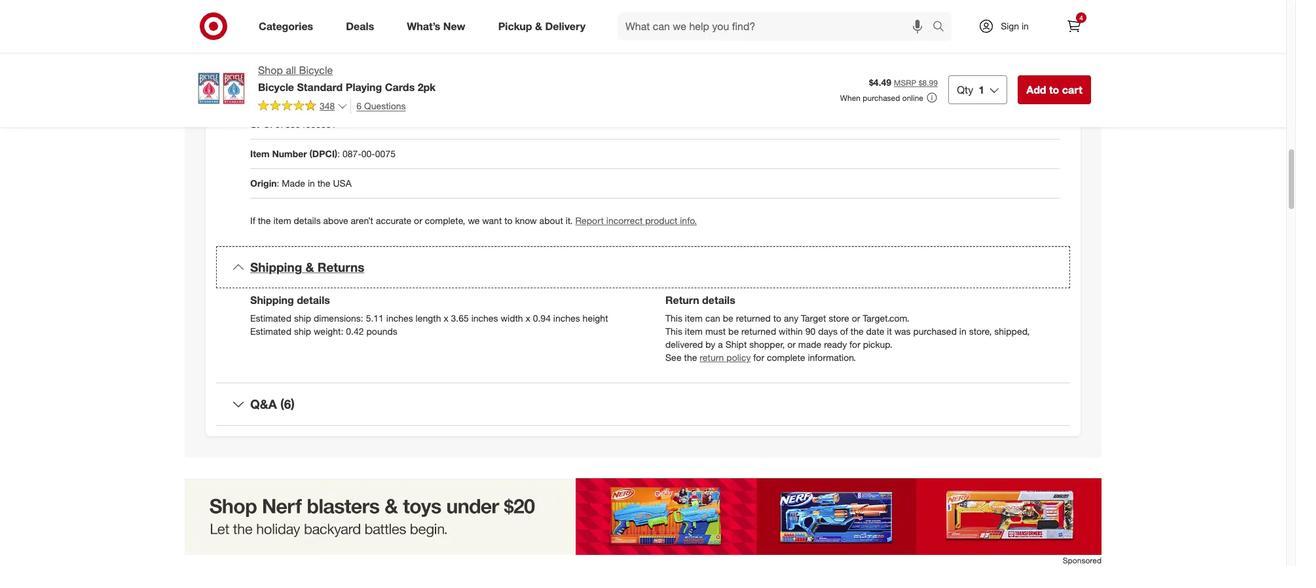 Task type: describe. For each thing, give the bounding box(es) containing it.
2 horizontal spatial in
[[1022, 20, 1029, 31]]

details for return
[[703, 294, 736, 307]]

1 ship from the top
[[294, 313, 311, 324]]

2 vertical spatial item
[[685, 326, 703, 337]]

to inside return details this item can be returned to any target store or target.com. this item must be returned within 90 days of the date it was purchased in store, shipped, delivered by a shipt shopper, or made ready for pickup. see the return policy for complete information.
[[774, 313, 782, 324]]

questions
[[364, 100, 406, 111]]

upc
[[250, 119, 270, 130]]

& for shipping
[[306, 260, 314, 275]]

sign
[[1001, 20, 1020, 31]]

online
[[903, 93, 924, 103]]

information.
[[808, 352, 857, 363]]

: for made in the usa
[[277, 178, 279, 189]]

pickup & delivery
[[498, 19, 586, 32]]

13331333
[[277, 89, 318, 101]]

$4.49 msrp $8.99
[[870, 77, 938, 88]]

to inside button
[[1050, 83, 1060, 96]]

1 vertical spatial item
[[685, 313, 703, 324]]

what's new
[[407, 19, 466, 32]]

complete
[[767, 352, 806, 363]]

1 this from the top
[[666, 313, 683, 324]]

dimensions:
[[314, 313, 364, 324]]

: left 087-
[[338, 148, 340, 159]]

categories link
[[248, 12, 330, 41]]

see
[[666, 352, 682, 363]]

suggested age: 10 years and up
[[250, 30, 390, 42]]

pounds
[[367, 326, 398, 337]]

policy
[[727, 352, 751, 363]]

: for 078354608081
[[270, 119, 273, 130]]

any
[[784, 313, 799, 324]]

standard
[[297, 80, 343, 94]]

90
[[806, 326, 816, 337]]

pickup
[[498, 19, 532, 32]]

087-
[[343, 148, 362, 159]]

must
[[706, 326, 726, 337]]

0 vertical spatial returned
[[736, 313, 771, 324]]

q&a
[[250, 397, 277, 412]]

details for shipping
[[297, 294, 330, 307]]

2 x from the left
[[526, 313, 531, 324]]

qty
[[957, 83, 974, 96]]

made
[[282, 178, 305, 189]]

cards
[[385, 80, 415, 94]]

add
[[1027, 83, 1047, 96]]

delivery
[[545, 19, 586, 32]]

1 vertical spatial for
[[754, 352, 765, 363]]

was
[[895, 326, 911, 337]]

add to cart button
[[1018, 75, 1092, 104]]

1 vertical spatial or
[[852, 313, 861, 324]]

categories
[[259, 19, 313, 32]]

0 horizontal spatial in
[[308, 178, 315, 189]]

What can we help you find? suggestions appear below search field
[[618, 12, 936, 41]]

0 horizontal spatial purchased
[[863, 93, 901, 103]]

1 horizontal spatial or
[[788, 339, 796, 350]]

sign in link
[[968, 12, 1050, 41]]

usa
[[333, 178, 352, 189]]

purchased inside return details this item can be returned to any target store or target.com. this item must be returned within 90 days of the date it was purchased in store, shipped, delivered by a shipt shopper, or made ready for pickup. see the return policy for complete information.
[[914, 326, 957, 337]]

it
[[887, 326, 892, 337]]

report
[[576, 215, 604, 226]]

aren't
[[351, 215, 374, 226]]

ready
[[824, 339, 847, 350]]

product
[[646, 215, 678, 226]]

shipping for shipping & returns
[[250, 260, 302, 275]]

material: cardstock paper
[[250, 60, 360, 71]]

1 inches from the left
[[386, 313, 413, 324]]

4 link
[[1060, 12, 1089, 41]]

4
[[1080, 14, 1084, 22]]

sponsored region
[[185, 478, 1102, 566]]

deals link
[[335, 12, 391, 41]]

cart
[[1063, 83, 1083, 96]]

2pk
[[418, 80, 436, 94]]

tcin : 13331333
[[250, 89, 318, 101]]

if
[[250, 215, 255, 226]]

& for pickup
[[535, 19, 543, 32]]

10
[[322, 30, 332, 42]]

the down delivered
[[684, 352, 697, 363]]

348 link
[[258, 99, 348, 115]]

incorrect
[[607, 215, 643, 226]]

2 this from the top
[[666, 326, 683, 337]]

return
[[700, 352, 724, 363]]

$8.99
[[919, 78, 938, 88]]

weight:
[[314, 326, 344, 337]]

3.65
[[451, 313, 469, 324]]

what's
[[407, 19, 441, 32]]

above
[[323, 215, 348, 226]]

0 horizontal spatial to
[[505, 215, 513, 226]]

report incorrect product info. button
[[576, 215, 697, 228]]

know
[[515, 215, 537, 226]]

3 inches from the left
[[554, 313, 580, 324]]

078354608081
[[275, 119, 336, 130]]

made
[[799, 339, 822, 350]]

up
[[377, 30, 390, 42]]

0 vertical spatial bicycle
[[299, 64, 333, 77]]

add to cart
[[1027, 83, 1083, 96]]

complete,
[[425, 215, 466, 226]]

delivered
[[666, 339, 703, 350]]



Task type: vqa. For each thing, say whether or not it's contained in the screenshot.
the leftmost for
yes



Task type: locate. For each thing, give the bounding box(es) containing it.
info.
[[680, 215, 697, 226]]

be right can
[[723, 313, 734, 324]]

shipping details estimated ship dimensions: 5.11 inches length x 3.65 inches width x 0.94 inches height estimated ship weight: 0.42 pounds
[[250, 294, 608, 337]]

details inside shipping details estimated ship dimensions: 5.11 inches length x 3.65 inches width x 0.94 inches height estimated ship weight: 0.42 pounds
[[297, 294, 330, 307]]

details up can
[[703, 294, 736, 307]]

purchased right was
[[914, 326, 957, 337]]

paper
[[336, 60, 360, 71]]

0 horizontal spatial x
[[444, 313, 449, 324]]

0 horizontal spatial bicycle
[[258, 80, 294, 94]]

purchased
[[863, 93, 901, 103], [914, 326, 957, 337]]

return policy link
[[700, 352, 751, 363]]

1 shipping from the top
[[250, 260, 302, 275]]

or right accurate
[[414, 215, 423, 226]]

of
[[841, 326, 849, 337]]

sign in
[[1001, 20, 1029, 31]]

2 vertical spatial or
[[788, 339, 796, 350]]

0 horizontal spatial &
[[306, 260, 314, 275]]

: for 13331333
[[272, 89, 275, 101]]

want
[[482, 215, 502, 226]]

1 horizontal spatial for
[[850, 339, 861, 350]]

0 vertical spatial ship
[[294, 313, 311, 324]]

bicycle
[[299, 64, 333, 77], [258, 80, 294, 94]]

shipping for shipping details estimated ship dimensions: 5.11 inches length x 3.65 inches width x 0.94 inches height estimated ship weight: 0.42 pounds
[[250, 294, 294, 307]]

ship left weight:
[[294, 326, 311, 337]]

shipping down 'shipping & returns'
[[250, 294, 294, 307]]

1 vertical spatial estimated
[[250, 326, 292, 337]]

x
[[444, 313, 449, 324], [526, 313, 531, 324]]

item left can
[[685, 313, 703, 324]]

target.com.
[[863, 313, 910, 324]]

1 estimated from the top
[[250, 313, 292, 324]]

estimated left weight:
[[250, 326, 292, 337]]

about
[[540, 215, 563, 226]]

image of bicycle standard playing cards 2pk image
[[195, 63, 248, 115]]

0075
[[375, 148, 396, 159]]

bicycle down shop
[[258, 80, 294, 94]]

purchased down $4.49
[[863, 93, 901, 103]]

1 vertical spatial returned
[[742, 326, 777, 337]]

6 questions
[[357, 100, 406, 111]]

1 horizontal spatial bicycle
[[299, 64, 333, 77]]

q&a (6)
[[250, 397, 295, 412]]

can
[[706, 313, 721, 324]]

$4.49
[[870, 77, 892, 88]]

material:
[[250, 60, 288, 71]]

when
[[841, 93, 861, 103]]

2 ship from the top
[[294, 326, 311, 337]]

a
[[718, 339, 723, 350]]

0 vertical spatial shipping
[[250, 260, 302, 275]]

the
[[318, 178, 331, 189], [258, 215, 271, 226], [851, 326, 864, 337], [684, 352, 697, 363]]

2 vertical spatial to
[[774, 313, 782, 324]]

0.42
[[346, 326, 364, 337]]

1
[[979, 83, 985, 96]]

2 horizontal spatial or
[[852, 313, 861, 324]]

1 horizontal spatial x
[[526, 313, 531, 324]]

inches right "3.65"
[[472, 313, 498, 324]]

suggested
[[250, 30, 297, 42]]

sponsored
[[1063, 556, 1102, 566]]

q&a (6) button
[[216, 384, 1071, 425]]

be up shipt
[[729, 326, 739, 337]]

in right made at the left of the page
[[308, 178, 315, 189]]

shipt
[[726, 339, 747, 350]]

details inside return details this item can be returned to any target store or target.com. this item must be returned within 90 days of the date it was purchased in store, shipped, delivered by a shipt shopper, or made ready for pickup. see the return policy for complete information.
[[703, 294, 736, 307]]

1 horizontal spatial in
[[960, 326, 967, 337]]

msrp
[[895, 78, 917, 88]]

1 horizontal spatial &
[[535, 19, 543, 32]]

details
[[294, 215, 321, 226], [297, 294, 330, 307], [703, 294, 736, 307]]

in
[[1022, 20, 1029, 31], [308, 178, 315, 189], [960, 326, 967, 337]]

0 vertical spatial in
[[1022, 20, 1029, 31]]

shop
[[258, 64, 283, 77]]

number
[[272, 148, 307, 159]]

ship left dimensions:
[[294, 313, 311, 324]]

item number (dpci) : 087-00-0075
[[250, 148, 396, 159]]

0 horizontal spatial or
[[414, 215, 423, 226]]

0 horizontal spatial inches
[[386, 313, 413, 324]]

length
[[416, 313, 441, 324]]

x left "3.65"
[[444, 313, 449, 324]]

: down tcin at the top of the page
[[270, 119, 273, 130]]

2 inches from the left
[[472, 313, 498, 324]]

what's new link
[[396, 12, 482, 41]]

or right store
[[852, 313, 861, 324]]

playing
[[346, 80, 382, 94]]

width
[[501, 313, 523, 324]]

0 vertical spatial item
[[274, 215, 291, 226]]

0 vertical spatial or
[[414, 215, 423, 226]]

1 vertical spatial bicycle
[[258, 80, 294, 94]]

0 vertical spatial this
[[666, 313, 683, 324]]

x left 0.94
[[526, 313, 531, 324]]

item right if
[[274, 215, 291, 226]]

return
[[666, 294, 700, 307]]

inches
[[386, 313, 413, 324], [472, 313, 498, 324], [554, 313, 580, 324]]

shipping down if
[[250, 260, 302, 275]]

for right ready
[[850, 339, 861, 350]]

to right want on the top of page
[[505, 215, 513, 226]]

00-
[[362, 148, 375, 159]]

pickup.
[[863, 339, 893, 350]]

when purchased online
[[841, 93, 924, 103]]

1 vertical spatial this
[[666, 326, 683, 337]]

store
[[829, 313, 850, 324]]

date
[[867, 326, 885, 337]]

shop all bicycle bicycle standard playing cards 2pk
[[258, 64, 436, 94]]

0 vertical spatial be
[[723, 313, 734, 324]]

it.
[[566, 215, 573, 226]]

1 horizontal spatial purchased
[[914, 326, 957, 337]]

in inside return details this item can be returned to any target store or target.com. this item must be returned within 90 days of the date it was purchased in store, shipped, delivered by a shipt shopper, or made ready for pickup. see the return policy for complete information.
[[960, 326, 967, 337]]

2 shipping from the top
[[250, 294, 294, 307]]

returned
[[736, 313, 771, 324], [742, 326, 777, 337]]

for down shopper,
[[754, 352, 765, 363]]

shipping & returns button
[[216, 247, 1071, 288]]

2 horizontal spatial to
[[1050, 83, 1060, 96]]

target
[[801, 313, 827, 324]]

days
[[819, 326, 838, 337]]

0 vertical spatial for
[[850, 339, 861, 350]]

(6)
[[281, 397, 295, 412]]

0.94
[[533, 313, 551, 324]]

0 vertical spatial purchased
[[863, 93, 901, 103]]

the right if
[[258, 215, 271, 226]]

& right pickup
[[535, 19, 543, 32]]

0 vertical spatial to
[[1050, 83, 1060, 96]]

1 vertical spatial &
[[306, 260, 314, 275]]

bicycle up standard
[[299, 64, 333, 77]]

item
[[250, 148, 270, 159]]

2 vertical spatial in
[[960, 326, 967, 337]]

0 horizontal spatial for
[[754, 352, 765, 363]]

qty 1
[[957, 83, 985, 96]]

0 vertical spatial &
[[535, 19, 543, 32]]

for
[[850, 339, 861, 350], [754, 352, 765, 363]]

by
[[706, 339, 716, 350]]

search
[[927, 21, 959, 34]]

1 vertical spatial ship
[[294, 326, 311, 337]]

in left the store,
[[960, 326, 967, 337]]

this
[[666, 313, 683, 324], [666, 326, 683, 337]]

within
[[779, 326, 803, 337]]

5.11
[[366, 313, 384, 324]]

: left made at the left of the page
[[277, 178, 279, 189]]

origin : made in the usa
[[250, 178, 352, 189]]

to left any at the bottom right of page
[[774, 313, 782, 324]]

store,
[[970, 326, 992, 337]]

be
[[723, 313, 734, 324], [729, 326, 739, 337]]

estimated down 'shipping & returns'
[[250, 313, 292, 324]]

details up dimensions:
[[297, 294, 330, 307]]

inches right 0.94
[[554, 313, 580, 324]]

height
[[583, 313, 608, 324]]

item up delivered
[[685, 326, 703, 337]]

upc : 078354608081
[[250, 119, 336, 130]]

2 estimated from the top
[[250, 326, 292, 337]]

and
[[359, 30, 375, 42]]

shipping inside shipping details estimated ship dimensions: 5.11 inches length x 3.65 inches width x 0.94 inches height estimated ship weight: 0.42 pounds
[[250, 294, 294, 307]]

age:
[[300, 30, 319, 42]]

1 vertical spatial purchased
[[914, 326, 957, 337]]

2 horizontal spatial inches
[[554, 313, 580, 324]]

: left 13331333
[[272, 89, 275, 101]]

1 vertical spatial to
[[505, 215, 513, 226]]

origin
[[250, 178, 277, 189]]

1 vertical spatial in
[[308, 178, 315, 189]]

1 x from the left
[[444, 313, 449, 324]]

& left returns
[[306, 260, 314, 275]]

1 horizontal spatial to
[[774, 313, 782, 324]]

:
[[272, 89, 275, 101], [270, 119, 273, 130], [338, 148, 340, 159], [277, 178, 279, 189]]

details left above
[[294, 215, 321, 226]]

this up delivered
[[666, 326, 683, 337]]

1 vertical spatial be
[[729, 326, 739, 337]]

in right sign
[[1022, 20, 1029, 31]]

shopper,
[[750, 339, 785, 350]]

1 horizontal spatial inches
[[472, 313, 498, 324]]

this down return
[[666, 313, 683, 324]]

if the item details above aren't accurate or complete, we want to know about it. report incorrect product info.
[[250, 215, 697, 226]]

to right add
[[1050, 83, 1060, 96]]

years
[[335, 30, 357, 42]]

the right "of" on the right bottom of the page
[[851, 326, 864, 337]]

0 vertical spatial estimated
[[250, 313, 292, 324]]

the left usa
[[318, 178, 331, 189]]

return details this item can be returned to any target store or target.com. this item must be returned within 90 days of the date it was purchased in store, shipped, delivered by a shipt shopper, or made ready for pickup. see the return policy for complete information.
[[666, 294, 1030, 363]]

& inside dropdown button
[[306, 260, 314, 275]]

1 vertical spatial shipping
[[250, 294, 294, 307]]

shipping inside dropdown button
[[250, 260, 302, 275]]

6 questions link
[[351, 99, 406, 114]]

inches up pounds
[[386, 313, 413, 324]]

tcin
[[250, 89, 272, 101]]

advertisement region
[[185, 478, 1102, 555]]

or down within
[[788, 339, 796, 350]]



